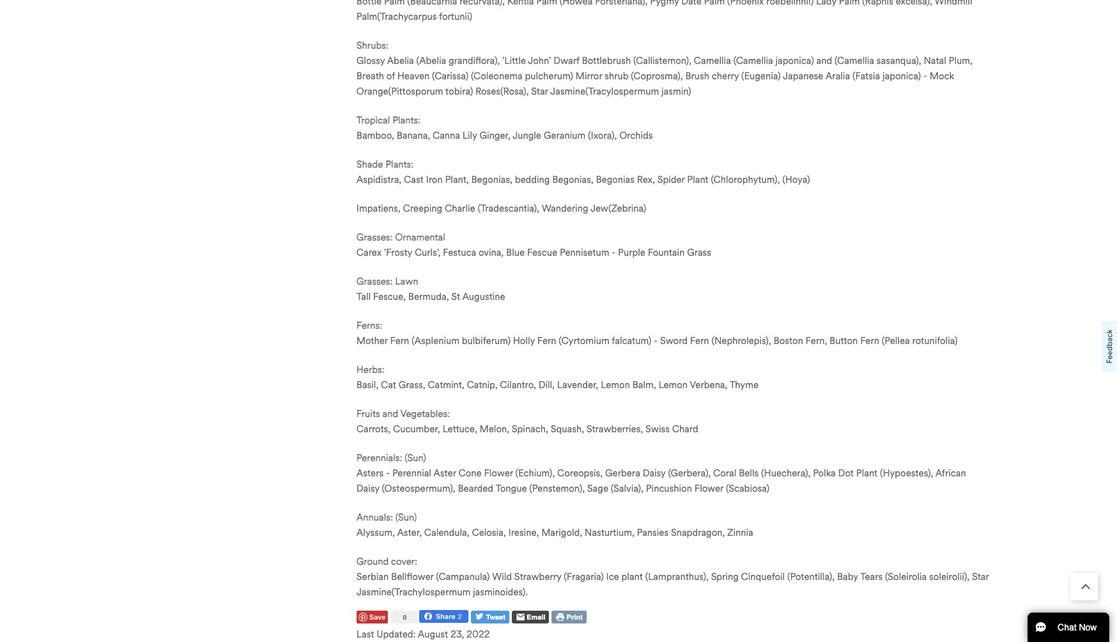 Task type: locate. For each thing, give the bounding box(es) containing it.
grasses: inside grasses: lawn tall fescue, bermuda, st augustine
[[357, 276, 393, 287]]

plants: inside shade plants: aspidistra, cast iron plant, begonias, bedding begonias, begonias rex, spider plant (chlorophytum), (hoya)
[[386, 158, 414, 170]]

palm
[[384, 0, 405, 7], [537, 0, 558, 7], [704, 0, 725, 7], [840, 0, 860, 7]]

2 grasses: from the top
[[357, 276, 393, 287]]

1 horizontal spatial star
[[973, 571, 990, 582]]

1 vertical spatial daisy
[[357, 483, 380, 494]]

1 horizontal spatial and
[[817, 55, 833, 66]]

fern right mother
[[390, 335, 409, 347]]

(coleonema
[[471, 70, 523, 82]]

1 horizontal spatial daisy
[[643, 467, 666, 479]]

lemon right balm,
[[659, 379, 688, 391]]

(camellia up (fatsia
[[835, 55, 875, 66]]

(potentilla),
[[788, 571, 835, 582]]

falcatum)
[[612, 335, 652, 347]]

chard
[[673, 423, 699, 435]]

balm,
[[633, 379, 657, 391]]

impatiens, creeping charlie (tradescantia), wandering jew(zebrina)
[[357, 203, 647, 214]]

1 horizontal spatial begonias,
[[553, 174, 594, 185]]

of
[[387, 70, 395, 82]]

fern
[[390, 335, 409, 347], [538, 335, 557, 347], [691, 335, 710, 347], [861, 335, 880, 347]]

bellflower
[[391, 571, 434, 582]]

grass,
[[399, 379, 426, 391]]

0 horizontal spatial star
[[532, 86, 548, 97]]

begonias, up wandering
[[553, 174, 594, 185]]

iron
[[426, 174, 443, 185]]

palm right the lady
[[840, 0, 860, 7]]

plants: for cast
[[386, 158, 414, 170]]

print link
[[552, 611, 587, 624]]

0 vertical spatial japonica)
[[776, 55, 815, 66]]

fern right holly
[[538, 335, 557, 347]]

and up aralia
[[817, 55, 833, 66]]

abelia
[[387, 55, 414, 66]]

perennial
[[393, 467, 432, 479]]

1 horizontal spatial plant
[[857, 467, 878, 479]]

1 fern from the left
[[390, 335, 409, 347]]

shade plants: aspidistra, cast iron plant, begonias, bedding begonias, begonias rex, spider plant (chlorophytum), (hoya)
[[357, 158, 811, 185]]

plants: inside tropical plants: bamboo, banana, canna lily ginger, jungle geranium (ixora), orchids
[[393, 114, 421, 126]]

aspidistra,
[[357, 174, 402, 185]]

bermuda,
[[408, 291, 449, 302]]

bottle
[[357, 0, 382, 7]]

1 vertical spatial star
[[973, 571, 990, 582]]

(eugenia)
[[742, 70, 781, 82]]

(sun) inside annuals: (sun) alyssum, aster, calendula, celosia, iresine, marigold, nasturtium, pansies snapdragon, zinnia
[[396, 512, 417, 523]]

(fragaria)
[[564, 571, 604, 582]]

(hypoestes),
[[881, 467, 934, 479]]

(sun) up aster,
[[396, 512, 417, 523]]

jasmin)
[[662, 86, 692, 97]]

tweet link
[[472, 611, 510, 624]]

japonica) down sasanqua),
[[883, 70, 922, 82]]

glossy
[[357, 55, 385, 66]]

orange(pittosporum
[[357, 86, 444, 97]]

1 horizontal spatial (camellia
[[835, 55, 875, 66]]

star right "soleirolii),"
[[973, 571, 990, 582]]

0 vertical spatial (sun)
[[405, 452, 426, 464]]

baby
[[838, 571, 859, 582]]

1 horizontal spatial lemon
[[659, 379, 688, 391]]

(camellia up (eugenia)
[[734, 55, 774, 66]]

(asplenium
[[412, 335, 460, 347]]

- left purple
[[612, 247, 616, 258]]

fern left (pellea
[[861, 335, 880, 347]]

grasses: for carex
[[357, 231, 393, 243]]

1 grasses: from the top
[[357, 231, 393, 243]]

(cyrtomium
[[559, 335, 610, 347]]

begonias, up impatiens, creeping charlie (tradescantia), wandering jew(zebrina)
[[472, 174, 513, 185]]

(phoenix
[[728, 0, 765, 7]]

festuca
[[443, 247, 476, 258]]

star inside shrubs: glossy abelia (abelia grandiflora), 'little john' dwarf bottlebrush (callistemon), camellia (camellia japonica) and (camellia sasanqua), natal plum, breath of heaven (carissa) (coleonema pulcherum) mirror shrub (coprosma), brush cherry (eugenia) japanese aralia (fatsia japonica) - mock orange(pittosporum tobira) roses(rosa), star jasmine(tracylospermum jasmin)
[[532, 86, 548, 97]]

excelsa),
[[896, 0, 933, 7]]

1 vertical spatial grasses:
[[357, 276, 393, 287]]

augustine
[[463, 291, 506, 302]]

herbs:
[[357, 364, 385, 375]]

begonias,
[[472, 174, 513, 185], [553, 174, 594, 185]]

fruits and vegetables: carrots, cucumber, lettuce, melon, spinach, squash, strawberries, swiss chard
[[357, 408, 699, 435]]

grasses:
[[357, 231, 393, 243], [357, 276, 393, 287]]

palm up palm(trachycarpus
[[384, 0, 405, 7]]

1 vertical spatial plants:
[[386, 158, 414, 170]]

plants: up banana,
[[393, 114, 421, 126]]

(campanula)
[[436, 571, 490, 582]]

natal
[[924, 55, 947, 66]]

1 vertical spatial japonica)
[[883, 70, 922, 82]]

(chlorophytum),
[[711, 174, 780, 185]]

plants:
[[393, 114, 421, 126], [386, 158, 414, 170]]

jungle
[[513, 130, 542, 141]]

- left 'sword'
[[654, 335, 658, 347]]

2 begonias, from the left
[[553, 174, 594, 185]]

thyme
[[730, 379, 759, 391]]

impatiens,
[[357, 203, 401, 214]]

wild
[[493, 571, 512, 582]]

mother
[[357, 335, 388, 347]]

squash,
[[551, 423, 585, 435]]

1 vertical spatial plant
[[857, 467, 878, 479]]

asters
[[357, 467, 384, 479]]

- inside shrubs: glossy abelia (abelia grandiflora), 'little john' dwarf bottlebrush (callistemon), camellia (camellia japonica) and (camellia sasanqua), natal plum, breath of heaven (carissa) (coleonema pulcherum) mirror shrub (coprosma), brush cherry (eugenia) japanese aralia (fatsia japonica) - mock orange(pittosporum tobira) roses(rosa), star jasmine(tracylospermum jasmin)
[[924, 70, 928, 82]]

0 vertical spatial daisy
[[643, 467, 666, 479]]

plant right spider
[[688, 174, 709, 185]]

-
[[924, 70, 928, 82], [612, 247, 616, 258], [654, 335, 658, 347], [386, 467, 390, 479]]

strawberry
[[515, 571, 562, 582]]

grasses: inside 'grasses: ornamental carex 'frosty curls', festuca ovina, blue fescue pennisetum - purple fountain grass'
[[357, 231, 393, 243]]

0 horizontal spatial flower
[[484, 467, 513, 479]]

begonias
[[596, 174, 635, 185]]

0 vertical spatial grasses:
[[357, 231, 393, 243]]

0 vertical spatial plant
[[688, 174, 709, 185]]

0 horizontal spatial (camellia
[[734, 55, 774, 66]]

flower down coral at the bottom
[[695, 483, 724, 494]]

0 vertical spatial flower
[[484, 467, 513, 479]]

0 vertical spatial star
[[532, 86, 548, 97]]

star down pulcherum)
[[532, 86, 548, 97]]

polka
[[814, 467, 836, 479]]

4 palm from the left
[[840, 0, 860, 7]]

2 lemon from the left
[[659, 379, 688, 391]]

flower up tongue at the left bottom of the page
[[484, 467, 513, 479]]

fortunii)
[[439, 11, 473, 22]]

plants: up the cast
[[386, 158, 414, 170]]

daisy up pincushion
[[643, 467, 666, 479]]

orchids
[[620, 130, 653, 141]]

shade
[[357, 158, 383, 170]]

0 horizontal spatial lemon
[[601, 379, 630, 391]]

iresine,
[[509, 527, 539, 538]]

marigold,
[[542, 527, 583, 538]]

(sun) inside perennials: (sun) asters - perennial aster cone flower (echium), coreopsis, gerbera daisy (gerbera), coral bells (huechera), polka dot plant (hypoestes), african daisy (osteospermum), bearded tongue (penstemon), sage (salvia), pincushion flower (scabiosa)
[[405, 452, 426, 464]]

nasturtium,
[[585, 527, 635, 538]]

(sun) for perennials: (sun)
[[405, 452, 426, 464]]

(soleirolia
[[886, 571, 927, 582]]

- left "mock"
[[924, 70, 928, 82]]

palm(trachycarpus
[[357, 11, 437, 22]]

palm right date
[[704, 0, 725, 7]]

1 palm from the left
[[384, 0, 405, 7]]

(sun) for annuals: (sun)
[[396, 512, 417, 523]]

0 horizontal spatial and
[[383, 408, 399, 419]]

2 palm from the left
[[537, 0, 558, 7]]

jew(zebrina)
[[591, 203, 647, 214]]

1 begonias, from the left
[[472, 174, 513, 185]]

0 vertical spatial and
[[817, 55, 833, 66]]

0 vertical spatial plants:
[[393, 114, 421, 126]]

bulbiferum)
[[462, 335, 511, 347]]

- down perennials:
[[386, 467, 390, 479]]

bottle palm (beaucarnia recurvata), kentia palm (howea forsteriana), pygmy date palm (phoenix roebelinnii) lady palm (raphis excelsa), windmill palm(trachycarpus fortunii)
[[357, 0, 973, 22]]

2 (camellia from the left
[[835, 55, 875, 66]]

basil,
[[357, 379, 379, 391]]

1 vertical spatial and
[[383, 408, 399, 419]]

(raphis
[[863, 0, 894, 7]]

(sun) up "perennial"
[[405, 452, 426, 464]]

daisy down asters at the bottom of the page
[[357, 483, 380, 494]]

0 horizontal spatial begonias,
[[472, 174, 513, 185]]

holly
[[513, 335, 535, 347]]

grasses: up carex
[[357, 231, 393, 243]]

spring
[[712, 571, 739, 582]]

- inside 'grasses: ornamental carex 'frosty curls', festuca ovina, blue fescue pennisetum - purple fountain grass'
[[612, 247, 616, 258]]

japonica) up japanese at the top
[[776, 55, 815, 66]]

perennials:
[[357, 452, 403, 464]]

lemon left balm,
[[601, 379, 630, 391]]

plant right dot
[[857, 467, 878, 479]]

fern right 'sword'
[[691, 335, 710, 347]]

and inside shrubs: glossy abelia (abelia grandiflora), 'little john' dwarf bottlebrush (callistemon), camellia (camellia japonica) and (camellia sasanqua), natal plum, breath of heaven (carissa) (coleonema pulcherum) mirror shrub (coprosma), brush cherry (eugenia) japanese aralia (fatsia japonica) - mock orange(pittosporum tobira) roses(rosa), star jasmine(tracylospermum jasmin)
[[817, 55, 833, 66]]

0 horizontal spatial japonica)
[[776, 55, 815, 66]]

grasses: up "tall"
[[357, 276, 393, 287]]

1 vertical spatial (sun)
[[396, 512, 417, 523]]

and right 'fruits'
[[383, 408, 399, 419]]

palm right kentia
[[537, 0, 558, 7]]

email link
[[512, 611, 550, 624]]

- inside perennials: (sun) asters - perennial aster cone flower (echium), coreopsis, gerbera daisy (gerbera), coral bells (huechera), polka dot plant (hypoestes), african daisy (osteospermum), bearded tongue (penstemon), sage (salvia), pincushion flower (scabiosa)
[[386, 467, 390, 479]]

0 horizontal spatial daisy
[[357, 483, 380, 494]]

spinach,
[[512, 423, 549, 435]]

windmill
[[935, 0, 973, 7]]

plant,
[[445, 174, 469, 185]]

recurvata),
[[460, 0, 505, 7]]

0 horizontal spatial plant
[[688, 174, 709, 185]]

mirror
[[576, 70, 603, 82]]

serbian
[[357, 571, 389, 582]]

(carissa)
[[432, 70, 469, 82]]

fern,
[[806, 335, 828, 347]]

geranium
[[544, 130, 586, 141]]

plants: for banana,
[[393, 114, 421, 126]]

canna
[[433, 130, 460, 141]]

bearded
[[458, 483, 494, 494]]

blue
[[507, 247, 525, 258]]

1 horizontal spatial flower
[[695, 483, 724, 494]]



Task type: vqa. For each thing, say whether or not it's contained in the screenshot.
the topmost our
no



Task type: describe. For each thing, give the bounding box(es) containing it.
tweet
[[484, 613, 506, 622]]

last
[[357, 629, 374, 640]]

zinnia
[[728, 527, 754, 538]]

1 (camellia from the left
[[734, 55, 774, 66]]

plant
[[622, 571, 643, 582]]

swiss
[[646, 423, 670, 435]]

cucumber,
[[393, 423, 440, 435]]

2 fern from the left
[[538, 335, 557, 347]]

sage
[[588, 483, 609, 494]]

and inside fruits and vegetables: carrots, cucumber, lettuce, melon, spinach, squash, strawberries, swiss chard
[[383, 408, 399, 419]]

cherry
[[712, 70, 739, 82]]

(ixora),
[[588, 130, 617, 141]]

email
[[525, 613, 546, 622]]

fountain
[[648, 247, 685, 258]]

st
[[452, 291, 460, 302]]

last updated: august 23, 2022
[[357, 629, 490, 640]]

ferns: mother fern (asplenium bulbiferum) holly fern (cyrtomium falcatum) - sword fern (nephrolepis), boston fern, button fern (pellea rotunifolia)
[[357, 320, 958, 347]]

(huechera),
[[762, 467, 811, 479]]

(beaucarnia
[[408, 0, 458, 7]]

4 fern from the left
[[861, 335, 880, 347]]

updated:
[[377, 629, 416, 640]]

cilantro,
[[500, 379, 536, 391]]

23,
[[451, 629, 465, 640]]

tears
[[861, 571, 883, 582]]

coreopsis,
[[558, 467, 603, 479]]

lawn
[[395, 276, 419, 287]]

tongue
[[496, 483, 527, 494]]

alyssum,
[[357, 527, 395, 538]]

sword
[[661, 335, 688, 347]]

(howea
[[560, 0, 593, 7]]

'little
[[503, 55, 526, 66]]

plant inside perennials: (sun) asters - perennial aster cone flower (echium), coreopsis, gerbera daisy (gerbera), coral bells (huechera), polka dot plant (hypoestes), african daisy (osteospermum), bearded tongue (penstemon), sage (salvia), pincushion flower (scabiosa)
[[857, 467, 878, 479]]

jasmine(trachylospermum
[[357, 586, 471, 598]]

- inside ferns: mother fern (asplenium bulbiferum) holly fern (cyrtomium falcatum) - sword fern (nephrolepis), boston fern, button fern (pellea rotunifolia)
[[654, 335, 658, 347]]

shrub
[[605, 70, 629, 82]]

gerbera
[[606, 467, 641, 479]]

bedding
[[515, 174, 550, 185]]

aralia
[[826, 70, 851, 82]]

star inside ground cover: serbian bellflower (campanula) wild strawberry (fragaria) ice plant (lampranthus), spring cinquefoil (potentilla), baby tears (soleirolia soleirolii), star jasmine(trachylospermum jasminoides).
[[973, 571, 990, 582]]

tropical
[[357, 114, 390, 126]]

pulcherum)
[[525, 70, 574, 82]]

grandiflora),
[[449, 55, 500, 66]]

calendula,
[[425, 527, 470, 538]]

'frosty
[[384, 247, 413, 258]]

ground
[[357, 556, 389, 567]]

1 horizontal spatial japonica)
[[883, 70, 922, 82]]

save
[[369, 613, 386, 621]]

(salvia),
[[611, 483, 644, 494]]

snapdragon,
[[671, 527, 725, 538]]

jasmine(tracylospermum
[[551, 86, 659, 97]]

carex
[[357, 247, 382, 258]]

melon,
[[480, 423, 510, 435]]

grasses: for tall
[[357, 276, 393, 287]]

fruits
[[357, 408, 380, 419]]

heaven
[[398, 70, 430, 82]]

shrubs:
[[357, 40, 389, 51]]

(pellea
[[882, 335, 910, 347]]

ginger,
[[480, 130, 511, 141]]

1 vertical spatial flower
[[695, 483, 724, 494]]

vegetables:
[[401, 408, 450, 419]]

cast
[[404, 174, 424, 185]]

camellia
[[694, 55, 731, 66]]

(callistemon),
[[634, 55, 692, 66]]

sasanqua),
[[877, 55, 922, 66]]

(fatsia
[[853, 70, 881, 82]]

ornamental
[[395, 231, 446, 243]]

plant inside shade plants: aspidistra, cast iron plant, begonias, bedding begonias, begonias rex, spider plant (chlorophytum), (hoya)
[[688, 174, 709, 185]]

pincushion
[[646, 483, 693, 494]]

lady
[[817, 0, 837, 7]]

forsteriana),
[[595, 0, 648, 7]]

3 palm from the left
[[704, 0, 725, 7]]

1 lemon from the left
[[601, 379, 630, 391]]

pygmy
[[651, 0, 679, 7]]

3 fern from the left
[[691, 335, 710, 347]]

strawberries,
[[587, 423, 644, 435]]

cinquefoil
[[742, 571, 785, 582]]

bells
[[739, 467, 759, 479]]

spider
[[658, 174, 685, 185]]

mock
[[930, 70, 955, 82]]

bamboo,
[[357, 130, 395, 141]]

aster,
[[397, 527, 422, 538]]

verbena,
[[690, 379, 728, 391]]

herbs: basil, cat grass, catmint, catnip, cilantro, dill, lavender, lemon balm, lemon verbena, thyme
[[357, 364, 759, 391]]

fescue,
[[373, 291, 406, 302]]

perennials: (sun) asters - perennial aster cone flower (echium), coreopsis, gerbera daisy (gerbera), coral bells (huechera), polka dot plant (hypoestes), african daisy (osteospermum), bearded tongue (penstemon), sage (salvia), pincushion flower (scabiosa)
[[357, 452, 967, 494]]

lily
[[463, 130, 477, 141]]

(penstemon),
[[530, 483, 585, 494]]

fescue
[[527, 247, 558, 258]]

lavender,
[[557, 379, 599, 391]]

button
[[830, 335, 858, 347]]



